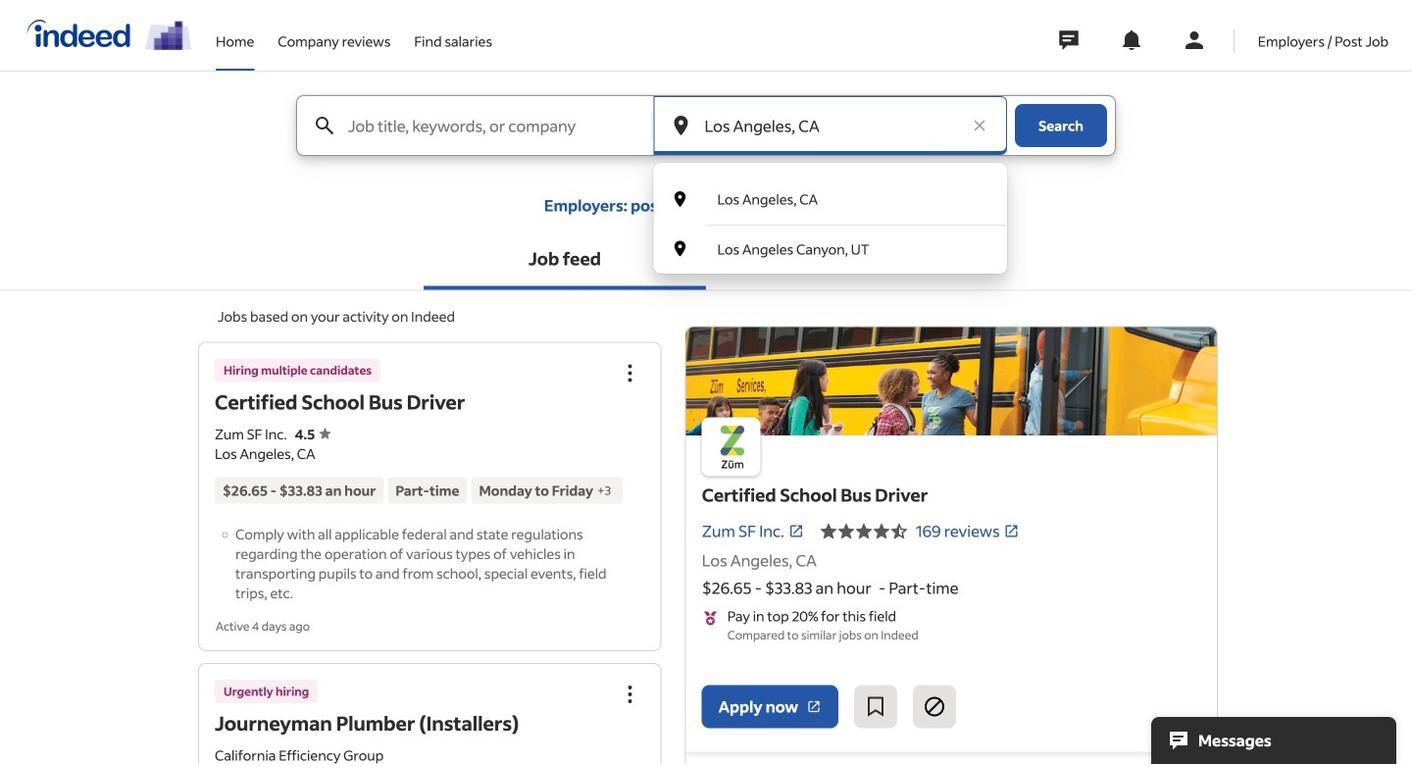 Task type: describe. For each thing, give the bounding box(es) containing it.
clear location input image
[[970, 116, 990, 135]]

search suggestions list box
[[654, 175, 1007, 274]]

messages unread count 0 image
[[1056, 21, 1082, 60]]

4.5 out of five stars rating image
[[295, 425, 331, 443]]

not interested image
[[923, 695, 947, 718]]

4.5 out of 5 stars. link to 169 reviews company ratings (opens in a new tab) image
[[1004, 523, 1020, 539]]

job actions for journeyman plumber (installers) is collapsed image
[[619, 683, 642, 706]]

4.5 out of 5 stars image
[[820, 519, 908, 543]]



Task type: locate. For each thing, give the bounding box(es) containing it.
Edit location text field
[[701, 96, 960, 155]]

at indeed, we're committed to increasing representation of women at all levels of indeed's global workforce to at least 50% by 2030 image
[[145, 21, 192, 50]]

None search field
[[281, 95, 1132, 274]]

notifications unread count 0 image
[[1120, 28, 1144, 52]]

account image
[[1183, 28, 1206, 52]]

search: Job title, keywords, or company text field
[[344, 96, 651, 155]]

main content
[[0, 95, 1412, 764]]

save this job image
[[864, 695, 888, 718]]

job actions for certified school bus driver is collapsed image
[[619, 361, 642, 385]]

zum sf inc. (opens in a new tab) image
[[789, 523, 804, 539]]

tab list
[[0, 231, 1412, 291]]

apply now (opens in a new tab) image
[[806, 699, 822, 715]]

zum sf inc. logo image
[[686, 327, 1217, 435], [702, 418, 761, 476]]



Task type: vqa. For each thing, say whether or not it's contained in the screenshot.
the middle My
no



